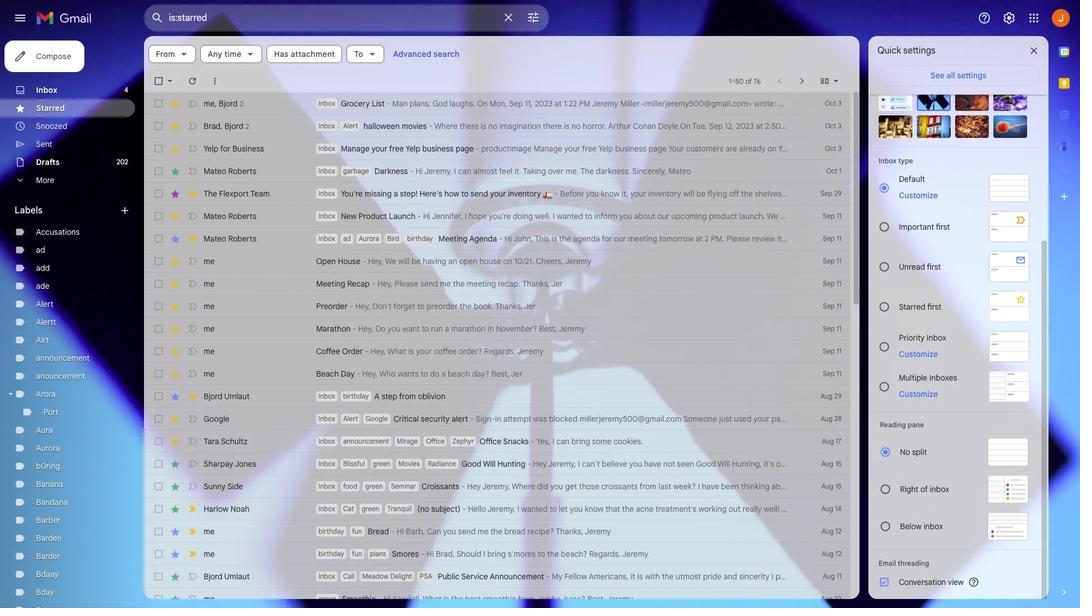 Task type: locate. For each thing, give the bounding box(es) containing it.
our
[[658, 211, 670, 221]]

0 vertical spatial that
[[1022, 211, 1037, 221]]

jer up november?
[[525, 301, 536, 311]]

9 11 from the top
[[837, 572, 842, 580]]

1 vertical spatial aug 15
[[822, 482, 842, 490]]

- left yes,
[[531, 436, 535, 446]]

jeremy down know
[[585, 526, 612, 537]]

1 manage from the left
[[341, 144, 370, 154]]

customize for multiple inboxes
[[900, 389, 939, 399]]

1 free from the left
[[390, 144, 404, 154]]

ad inside the labels navigation
[[36, 245, 45, 255]]

mateo for new product launch
[[204, 211, 226, 221]]

cheers,
[[536, 256, 564, 266]]

0 vertical spatial hey
[[943, 121, 957, 131]]

1 horizontal spatial from
[[518, 594, 535, 604]]

21 row from the top
[[144, 543, 851, 565]]

0 horizontal spatial bring
[[488, 549, 506, 559]]

2 row from the top
[[144, 115, 1081, 137]]

search
[[434, 49, 460, 59]]

threading
[[899, 559, 930, 568]]

1 vertical spatial on
[[504, 256, 513, 266]]

your down halloween
[[372, 144, 388, 154]]

row
[[144, 92, 945, 115], [144, 115, 1081, 137], [144, 137, 1011, 160], [144, 160, 851, 182], [144, 182, 851, 205], [144, 205, 1081, 227], [144, 227, 851, 250], [144, 250, 851, 272], [144, 272, 851, 295], [144, 295, 851, 318], [144, 318, 851, 340], [144, 340, 851, 363], [144, 363, 851, 385], [144, 385, 851, 408], [144, 408, 851, 430], [144, 430, 851, 453], [144, 453, 932, 475], [144, 475, 906, 498], [144, 498, 869, 520], [144, 520, 851, 543], [144, 543, 851, 565], [144, 565, 851, 588], [144, 588, 851, 608]]

green
[[373, 459, 391, 468], [366, 482, 383, 490], [362, 504, 380, 513], [319, 595, 336, 603]]

2 no from the left
[[572, 121, 581, 131]]

2 sunny from the left
[[884, 481, 906, 492]]

12,
[[725, 121, 735, 131]]

row containing yelp for business
[[144, 137, 1011, 160]]

business down god
[[423, 144, 454, 154]]

mateo for meeting agenda
[[204, 234, 226, 244]]

0 horizontal spatial meeting
[[316, 279, 346, 289]]

1 horizontal spatial ,
[[221, 121, 223, 131]]

sharpay jones
[[204, 459, 256, 469]]

fun left bread at the bottom
[[352, 527, 362, 535]]

0 vertical spatial 3
[[839, 99, 842, 108]]

11 for seventh row from the top
[[837, 234, 842, 243]]

a
[[375, 391, 380, 401]]

2 15 from the top
[[836, 482, 842, 490]]

green left smoothie
[[319, 595, 336, 603]]

compose
[[36, 51, 71, 61]]

have left not
[[645, 459, 662, 469]]

15
[[836, 459, 842, 468], [836, 482, 842, 490]]

row containing sunny side
[[144, 475, 906, 498]]

3 row from the top
[[144, 137, 1011, 160]]

about for you
[[635, 211, 656, 221]]

5 row from the top
[[144, 182, 851, 205]]

0 vertical spatial alert
[[343, 122, 358, 130]]

18 row from the top
[[144, 475, 906, 498]]

at left 2:50
[[757, 121, 764, 131]]

23 row from the top
[[144, 588, 851, 608]]

hey up hello at bottom
[[467, 481, 481, 492]]

0 vertical spatial 12
[[836, 527, 842, 535]]

None checkbox
[[153, 211, 164, 222], [153, 323, 164, 334], [153, 368, 164, 379], [153, 413, 164, 425], [153, 481, 164, 492], [153, 211, 164, 222], [153, 323, 164, 334], [153, 368, 164, 379], [153, 413, 164, 425], [153, 481, 164, 492]]

0 horizontal spatial have
[[645, 459, 662, 469]]

will left hunting
[[483, 459, 496, 469]]

0 horizontal spatial can
[[459, 166, 472, 176]]

- right agenda
[[499, 234, 503, 244]]

best, right juice?
[[588, 594, 606, 604]]

0 vertical spatial mateo roberts
[[204, 166, 257, 176]]

oct 3 up "oct 1"
[[826, 144, 842, 153]]

office for office snacks - yes, i can bring some cookies.
[[480, 436, 502, 446]]

the right me.
[[581, 166, 594, 176]]

clear search image
[[498, 6, 520, 29]]

2 inside me , bjord 2
[[240, 99, 244, 108]]

customize button for default
[[893, 189, 945, 202]]

already
[[740, 144, 766, 154]]

3 customize from the top
[[900, 389, 939, 399]]

beach?
[[561, 549, 588, 559]]

oct down toggle split pane mode "image" on the top of page
[[826, 99, 837, 108]]

2:50
[[766, 121, 782, 131]]

2 3 from the top
[[839, 122, 842, 130]]

best,
[[539, 324, 558, 334], [492, 369, 510, 379], [914, 459, 932, 469], [588, 594, 606, 604]]

1 vertical spatial 29
[[835, 392, 842, 400]]

1 29 from the top
[[835, 189, 842, 198]]

anouncement link
[[36, 371, 85, 381]]

29 down "oct 1"
[[835, 189, 842, 198]]

0 horizontal spatial 2
[[240, 99, 244, 108]]

1 fun from the top
[[352, 527, 362, 535]]

1 3 from the top
[[839, 99, 842, 108]]

tue,
[[693, 121, 708, 131]]

green for (no subject) - hello jeremy, i wanted to let you know that the acne treatment's working out really well! thanks so much, harlow
[[362, 504, 380, 513]]

at left 1:22
[[555, 99, 562, 109]]

row down the "order?"
[[144, 363, 851, 385]]

1 customize button from the top
[[893, 189, 945, 202]]

inbox right below
[[924, 521, 944, 531]]

1:22
[[564, 99, 577, 109]]

1 vertical spatial send
[[421, 279, 438, 289]]

0 horizontal spatial settings
[[904, 45, 936, 56]]

1 horizontal spatial working
[[820, 211, 848, 221]]

add link
[[36, 263, 50, 273]]

1 vertical spatial that
[[606, 504, 621, 514]]

- right list
[[387, 99, 391, 109]]

1 sep 11 from the top
[[824, 212, 842, 220]]

row up snacks
[[144, 408, 851, 430]]

1 vertical spatial ,
[[221, 121, 223, 131]]

bring up public service announcement -
[[488, 549, 506, 559]]

customize button for priority inbox
[[893, 347, 945, 361]]

oct 3 up with on the top right of page
[[826, 122, 842, 130]]

1 horizontal spatial wanted
[[557, 211, 584, 221]]

working left out
[[699, 504, 727, 514]]

about down one
[[772, 481, 793, 492]]

0 horizontal spatial google
[[204, 414, 230, 424]]

-
[[387, 99, 391, 109], [429, 121, 433, 131], [476, 144, 480, 154], [410, 166, 414, 176], [553, 189, 561, 199], [418, 211, 421, 221], [499, 234, 503, 244], [363, 256, 366, 266], [372, 279, 376, 289], [350, 301, 353, 311], [353, 324, 356, 334], [365, 346, 369, 356], [357, 369, 361, 379], [471, 414, 474, 424], [531, 436, 535, 446], [528, 459, 531, 469], [462, 481, 465, 492], [463, 504, 466, 514], [391, 526, 395, 537], [421, 549, 425, 559], [547, 571, 550, 582], [378, 594, 382, 604]]

from left last
[[640, 481, 657, 492]]

1 product from the left
[[709, 211, 738, 221]]

None checkbox
[[153, 75, 164, 87], [153, 98, 164, 109], [153, 120, 164, 132], [153, 143, 164, 154], [153, 166, 164, 177], [153, 188, 164, 199], [153, 233, 164, 244], [153, 256, 164, 267], [153, 278, 164, 289], [153, 301, 164, 312], [153, 346, 164, 357], [153, 391, 164, 402], [153, 436, 164, 447], [153, 458, 164, 470], [153, 503, 164, 515], [153, 526, 164, 537], [153, 548, 164, 560], [153, 571, 164, 582], [153, 593, 164, 605], [153, 75, 164, 87], [153, 98, 164, 109], [153, 120, 164, 132], [153, 143, 164, 154], [153, 166, 164, 177], [153, 188, 164, 199], [153, 233, 164, 244], [153, 256, 164, 267], [153, 278, 164, 289], [153, 301, 164, 312], [153, 346, 164, 357], [153, 391, 164, 402], [153, 436, 164, 447], [153, 458, 164, 470], [153, 503, 164, 515], [153, 526, 164, 537], [153, 548, 164, 560], [153, 571, 164, 582], [153, 593, 164, 605]]

will
[[399, 256, 410, 266]]

bjord umlaut
[[204, 391, 250, 401], [204, 571, 250, 582]]

side
[[228, 481, 243, 492]]

1 horizontal spatial hey
[[533, 459, 547, 469]]

2 mateo roberts from the top
[[204, 211, 257, 221]]

good down 'zephyr' at bottom
[[462, 459, 482, 469]]

1 vertical spatial 2
[[246, 122, 249, 130]]

all left week!
[[816, 481, 824, 492]]

tranquil
[[388, 504, 412, 513]]

1 vertical spatial 12
[[836, 549, 842, 558]]

2 11 from the top
[[837, 234, 842, 243]]

row up recap.
[[144, 250, 851, 272]]

4 11 from the top
[[837, 279, 842, 288]]

0 horizontal spatial harlow
[[204, 504, 229, 514]]

3 customize button from the top
[[893, 387, 945, 401]]

1 vertical spatial on
[[681, 121, 691, 131]]

15 up the 14
[[836, 482, 842, 490]]

sincerely,
[[633, 166, 667, 176], [848, 481, 882, 492]]

11 for 13th row from the bottom
[[837, 324, 842, 333]]

let
[[559, 504, 568, 514]]

0 horizontal spatial that
[[606, 504, 621, 514]]

alertt link
[[36, 317, 56, 327]]

wrote: up claiming
[[919, 121, 941, 131]]

on left tue,
[[681, 121, 691, 131]]

1 15 from the top
[[836, 459, 842, 468]]

recap
[[348, 279, 370, 289]]

2 for brad
[[246, 122, 249, 130]]

day?
[[473, 369, 490, 379]]

22 row from the top
[[144, 565, 851, 588]]

2 page from the left
[[649, 144, 667, 154]]

1 horizontal spatial where
[[512, 481, 536, 492]]

mateo
[[204, 166, 226, 176], [669, 166, 692, 176], [204, 211, 226, 221], [204, 234, 226, 244]]

labels navigation
[[0, 36, 144, 608]]

bring for can
[[572, 436, 591, 446]]

tab list
[[1049, 36, 1081, 568]]

2 oct 3 from the top
[[826, 122, 842, 130]]

manage up garbage
[[341, 144, 370, 154]]

customize for priority inbox
[[900, 349, 939, 359]]

6 sep 11 from the top
[[824, 324, 842, 333]]

row up hunting
[[144, 430, 851, 453]]

the left flexport
[[204, 189, 217, 199]]

announcement up anouncement
[[36, 353, 90, 363]]

sign
[[983, 144, 999, 154]]

5 11 from the top
[[837, 302, 842, 310]]

2 vertical spatial have
[[703, 481, 720, 492]]

0 horizontal spatial no
[[489, 121, 498, 131]]

with
[[830, 144, 845, 154]]

None search field
[[144, 5, 549, 32]]

quick settings element
[[878, 45, 936, 65]]

0 horizontal spatial ,
[[215, 98, 217, 108]]

0 horizontal spatial what
[[388, 346, 407, 356]]

0 horizontal spatial are
[[726, 144, 738, 154]]

inbox type element
[[879, 157, 1030, 165]]

1 horizontal spatial bring
[[572, 436, 591, 446]]

0 horizontal spatial starred
[[36, 103, 65, 113]]

think
[[1043, 211, 1060, 221]]

1 vertical spatial 3
[[839, 122, 842, 130]]

1 customize from the top
[[900, 190, 939, 200]]

2 up business
[[246, 122, 249, 130]]

some
[[593, 436, 612, 446]]

0 horizontal spatial where
[[435, 121, 458, 131]]

6 11 from the top
[[837, 324, 842, 333]]

1 vertical spatial aug 12
[[822, 549, 842, 558]]

psa
[[420, 572, 433, 580]]

yelp left for
[[204, 144, 219, 154]]

1 vertical spatial wanted
[[522, 504, 548, 514]]

1 12 from the top
[[836, 527, 842, 535]]

0 horizontal spatial office
[[426, 437, 445, 445]]

snoozed
[[36, 121, 67, 131]]

main content
[[144, 36, 1081, 608]]

4 sep 11 from the top
[[824, 279, 842, 288]]

2 will from the left
[[718, 459, 731, 469]]

about for thinking
[[772, 481, 793, 492]]

14 row from the top
[[144, 385, 851, 408]]

movies
[[399, 459, 420, 468]]

0 horizontal spatial business
[[423, 144, 454, 154]]

1 horizontal spatial sincerely,
[[848, 481, 882, 492]]

have
[[781, 211, 798, 221], [645, 459, 662, 469], [703, 481, 720, 492]]

1 horizontal spatial movies
[[833, 459, 859, 469]]

1 horizontal spatial we
[[767, 211, 779, 221]]

0 vertical spatial on
[[478, 99, 488, 109]]

the right one
[[802, 459, 814, 469]]

pm right 2:50
[[784, 121, 795, 131]]

them up so
[[795, 481, 814, 492]]

business
[[423, 144, 454, 154], [616, 144, 647, 154]]

0 horizontal spatial best
[[465, 594, 481, 604]]

settings
[[904, 45, 936, 56], [958, 70, 987, 81]]

0 horizontal spatial brad
[[204, 121, 221, 131]]

row down book.
[[144, 318, 851, 340]]

mateo roberts for launch
[[204, 211, 257, 221]]

0 vertical spatial on
[[768, 144, 777, 154]]

1 mateo roberts from the top
[[204, 166, 257, 176]]

gmail image
[[36, 7, 97, 29]]

inbox inside inbox new product launch - hi jennifer, i hope you're doing well. i wanted to inform you about our upcoming product launch. we have been working tirelessly to develop a new and exciting product that i think you w
[[319, 212, 336, 220]]

1 horizontal spatial harlow
[[844, 504, 869, 514]]

miller
[[621, 99, 640, 109]]

wants
[[398, 369, 419, 379]]

3 oct 3 from the top
[[826, 144, 842, 153]]

your
[[669, 144, 685, 154]]

0 horizontal spatial 2023
[[535, 99, 553, 109]]

1 11 from the top
[[837, 212, 842, 220]]

to right forget at the left
[[418, 301, 425, 311]]

3 3 from the top
[[839, 144, 842, 153]]

first for important first
[[937, 222, 951, 232]]

house
[[480, 256, 502, 266]]

16 row from the top
[[144, 430, 851, 453]]

customize down default
[[900, 190, 939, 200]]

meeting for meeting agenda -
[[439, 234, 468, 244]]

you're missing a step! here's how to send your inventory
[[341, 189, 543, 199]]

, for brad
[[221, 121, 223, 131]]

1 horizontal spatial have
[[703, 481, 720, 492]]

meeting
[[467, 279, 496, 289]]

hey, for hey, we will be having an open house on 10/21. cheers, jeremy
[[368, 256, 384, 266]]

thanks, down recap.
[[496, 301, 523, 311]]

0 vertical spatial meeting
[[439, 234, 468, 244]]

1 vertical spatial bjord umlaut
[[204, 571, 250, 582]]

page
[[456, 144, 474, 154], [649, 144, 667, 154]]

19 row from the top
[[144, 498, 869, 520]]

best, down the 'split'
[[914, 459, 932, 469]]

4 row from the top
[[144, 160, 851, 182]]

announcement inside the labels navigation
[[36, 353, 90, 363]]

2 customize from the top
[[900, 349, 939, 359]]

3 roberts from the top
[[228, 234, 257, 244]]

inbox
[[931, 484, 950, 494], [924, 521, 944, 531]]

starred inside the labels navigation
[[36, 103, 65, 113]]

2 sep 11 from the top
[[824, 234, 842, 243]]

hey, down do
[[371, 346, 386, 356]]

20 row from the top
[[144, 520, 851, 543]]

customize
[[900, 190, 939, 200], [900, 349, 939, 359], [900, 389, 939, 399]]

on
[[478, 99, 488, 109], [681, 121, 691, 131]]

1 horizontal spatial on
[[768, 144, 777, 154]]

7 11 from the top
[[837, 347, 842, 355]]

2 roberts from the top
[[228, 211, 257, 221]]

0 vertical spatial 29
[[835, 189, 842, 198]]

sunny side
[[204, 481, 243, 492]]

, down me , bjord 2
[[221, 121, 223, 131]]

2 aug 15 from the top
[[822, 482, 842, 490]]

what
[[978, 121, 995, 131]]

zephyr
[[453, 437, 474, 445]]

1 oct 3 from the top
[[826, 99, 842, 108]]

0 horizontal spatial free
[[390, 144, 404, 154]]

public
[[438, 571, 460, 582]]

15 down 17
[[836, 459, 842, 468]]

treatment's
[[656, 504, 697, 514]]

roberts
[[228, 166, 257, 176], [228, 211, 257, 221], [228, 234, 257, 244]]

3 right "send"
[[839, 99, 842, 108]]

1 good from the left
[[462, 459, 482, 469]]

alert up alertt
[[36, 299, 53, 309]]

1 vertical spatial umlaut
[[224, 571, 250, 582]]

email
[[879, 559, 897, 568]]

2 customize button from the top
[[893, 347, 945, 361]]

0 vertical spatial where
[[435, 121, 458, 131]]

alrt
[[36, 335, 49, 345]]

important
[[900, 222, 935, 232]]

0 horizontal spatial wanted
[[522, 504, 548, 514]]

customize down multiple
[[900, 389, 939, 399]]

0 vertical spatial first
[[937, 222, 951, 232]]

open
[[316, 256, 336, 266]]

2 umlaut from the top
[[224, 571, 250, 582]]

<klobrad84@gmail.com>
[[829, 121, 917, 131]]

brad,
[[436, 549, 455, 559]]

customize button for multiple inboxes
[[893, 387, 945, 401]]

from
[[399, 391, 416, 401], [640, 481, 657, 492], [518, 594, 535, 604]]

do
[[376, 324, 386, 334]]

pm right 1:22
[[580, 99, 591, 109]]

- right the alert
[[471, 414, 474, 424]]

0 vertical spatial 2023
[[535, 99, 553, 109]]

13 row from the top
[[144, 363, 851, 385]]

1 bjord umlaut from the top
[[204, 391, 250, 401]]

8 row from the top
[[144, 250, 851, 272]]

1 vertical spatial all
[[816, 481, 824, 492]]

first for unread first
[[928, 262, 942, 272]]

sep 11
[[824, 212, 842, 220], [824, 234, 842, 243], [824, 257, 842, 265], [824, 279, 842, 288], [824, 302, 842, 310], [824, 324, 842, 333], [824, 347, 842, 355], [824, 369, 842, 378]]

3 for brad
[[839, 122, 842, 130]]

2 29 from the top
[[835, 392, 842, 400]]

2 vertical spatial from
[[518, 594, 535, 604]]

one
[[777, 459, 790, 469]]

1 horizontal spatial can
[[557, 436, 570, 446]]

send right please
[[421, 279, 438, 289]]

new
[[930, 211, 944, 221]]

advanced search options image
[[522, 6, 545, 29]]

hey, for hey, what is your coffee order? regards, jeremy
[[371, 346, 386, 356]]

quick
[[878, 45, 902, 56]]

aug down much,
[[822, 527, 834, 535]]

12 up the aug 11
[[836, 549, 842, 558]]

1 umlaut from the top
[[224, 391, 250, 401]]

office
[[480, 436, 502, 446], [426, 437, 445, 445]]

1 harlow from the left
[[204, 504, 229, 514]]

8 sep 11 from the top
[[824, 369, 842, 378]]

2 good from the left
[[697, 459, 716, 469]]

,
[[215, 98, 217, 108], [221, 121, 223, 131]]

2 vertical spatial oct 3
[[826, 144, 842, 153]]

0 horizontal spatial at
[[555, 99, 562, 109]]

fun
[[352, 527, 362, 535], [352, 549, 362, 558]]

can for bring
[[557, 436, 570, 446]]

1 horizontal spatial good
[[697, 459, 716, 469]]

i left can't
[[579, 459, 581, 469]]

0 vertical spatial 2
[[240, 99, 244, 108]]

2 12 from the top
[[836, 549, 842, 558]]

oct for brad
[[826, 122, 837, 130]]

all right 'see'
[[947, 70, 956, 81]]

cat
[[343, 504, 354, 513]]

meeting recap - hey, please send me the meeting recap. thanks, jer
[[316, 279, 563, 289]]

3 11 from the top
[[837, 257, 842, 265]]

halloween
[[364, 121, 400, 131]]

0 horizontal spatial aurora
[[36, 443, 60, 453]]

0 vertical spatial roberts
[[228, 166, 257, 176]]

thanks, down 10/21.
[[523, 279, 550, 289]]

🚛 image
[[543, 190, 553, 199]]

you right do
[[388, 324, 401, 334]]

2 vertical spatial send
[[458, 526, 476, 537]]

1 yelp from the left
[[204, 144, 219, 154]]

2 fun from the top
[[352, 549, 362, 558]]

sunny left side on the bottom left of the page
[[204, 481, 226, 492]]

11 for 9th row
[[837, 279, 842, 288]]

1 roberts from the top
[[228, 166, 257, 176]]

all inside button
[[947, 70, 956, 81]]

manage
[[341, 144, 370, 154], [534, 144, 563, 154]]

0 vertical spatial aug 12
[[822, 527, 842, 535]]

10 row from the top
[[144, 295, 851, 318]]

first for starred first
[[928, 301, 942, 312]]

yelp up darkness
[[406, 144, 421, 154]]

oct up "oct 1"
[[826, 144, 837, 153]]

0 vertical spatial aug 15
[[822, 459, 842, 468]]

to
[[354, 49, 364, 59]]

2 inside brad , bjord 2
[[246, 122, 249, 130]]

have right 'launch.'
[[781, 211, 798, 221]]

17 row from the top
[[144, 453, 932, 475]]

send
[[809, 99, 828, 109]]

barb,
[[406, 526, 425, 537]]

laughs.
[[450, 99, 476, 109]]

1 page from the left
[[456, 144, 474, 154]]

oct 3 for them
[[826, 144, 842, 153]]

settings image
[[1003, 11, 1017, 25]]

customize button
[[893, 189, 945, 202], [893, 347, 945, 361], [893, 387, 945, 401]]

sincerely, down the 'i've'
[[848, 481, 882, 492]]

product left 'launch.'
[[709, 211, 738, 221]]

to right s'mores
[[538, 549, 545, 559]]

bjord umlaut for a step from oblivion
[[204, 391, 250, 401]]

1 horizontal spatial business
[[616, 144, 647, 154]]

row down public service announcement -
[[144, 588, 851, 608]]

thanks,
[[905, 99, 932, 109], [523, 279, 550, 289], [496, 301, 523, 311], [556, 526, 584, 537]]

green left movies
[[373, 459, 391, 468]]

jeremy, down office snacks - yes, i can bring some cookies.
[[549, 459, 577, 469]]

you're
[[341, 189, 363, 199]]

oct 3 for brad
[[826, 122, 842, 130]]

roberts for jeremy,
[[228, 166, 257, 176]]

1 vertical spatial inbox
[[924, 521, 944, 531]]

0 horizontal spatial on
[[478, 99, 488, 109]]

0 horizontal spatial there
[[460, 121, 479, 131]]

of left "76"
[[746, 77, 752, 85]]

15 row from the top
[[144, 408, 851, 430]]

1 vertical spatial fun
[[352, 549, 362, 558]]

3 for them
[[839, 144, 842, 153]]

1 vertical spatial alert
[[36, 299, 53, 309]]

row up bread
[[144, 498, 869, 520]]

2 harlow from the left
[[844, 504, 869, 514]]

1 vertical spatial customize button
[[893, 347, 945, 361]]

week!
[[826, 481, 846, 492]]

bandana link
[[36, 497, 68, 507]]

alert down day
[[343, 414, 358, 423]]

8 11 from the top
[[837, 369, 842, 378]]

jeremy
[[592, 99, 619, 109], [565, 256, 592, 266], [559, 324, 585, 334], [518, 346, 544, 356], [585, 526, 612, 537], [623, 549, 649, 559], [607, 594, 634, 604]]

2 vertical spatial customize
[[900, 389, 939, 399]]

0 horizontal spatial working
[[699, 504, 727, 514]]

there right 'imagination'
[[543, 121, 562, 131]]

jeremy left the miller
[[592, 99, 619, 109]]

2 bjord umlaut from the top
[[204, 571, 250, 582]]

hey, left do
[[359, 324, 374, 334]]

1 horizontal spatial best
[[816, 459, 831, 469]]

advanced
[[393, 49, 432, 59]]

2 vertical spatial alert
[[343, 414, 358, 423]]

1 horizontal spatial manage
[[534, 144, 563, 154]]

1 horizontal spatial 2
[[246, 122, 249, 130]]

be
[[412, 256, 421, 266]]

announcement inside main content
[[343, 437, 389, 445]]

please
[[395, 279, 419, 289]]

aurora inside the labels navigation
[[36, 443, 60, 453]]

oct up with on the top right of page
[[826, 122, 837, 130]]

no
[[901, 447, 911, 457]]

that right know
[[606, 504, 621, 514]]

1 vertical spatial customize
[[900, 349, 939, 359]]

office down security
[[426, 437, 445, 445]]



Task type: vqa. For each thing, say whether or not it's contained in the screenshot.
ADD
yes



Task type: describe. For each thing, give the bounding box(es) containing it.
green inside green smoothie - hi kendall, what is the best smoothie from jamba juice? best, jeremy
[[319, 595, 336, 603]]

horror.
[[583, 121, 607, 131]]

1 vertical spatial regards,
[[590, 549, 621, 559]]

good will hunting - hey jeremy, i can't believe you have not seen good will hunting, it's one of the best movies i've ever seen. best,
[[462, 459, 932, 469]]

1 horizontal spatial brad
[[797, 121, 814, 131]]

your up inbox type element
[[927, 144, 943, 154]]

meadow delight
[[363, 572, 412, 580]]

- right hunting
[[528, 459, 531, 469]]

jer down cheers,
[[552, 279, 563, 289]]

7 sep 11 from the top
[[824, 347, 842, 355]]

you left the w
[[1063, 211, 1075, 221]]

1 vertical spatial wrote:
[[919, 121, 941, 131]]

0 horizontal spatial movies
[[402, 121, 427, 131]]

quick settings
[[878, 45, 936, 56]]

2 aug 12 from the top
[[822, 549, 842, 558]]

advanced search
[[393, 49, 460, 59]]

0 vertical spatial inbox
[[931, 484, 950, 494]]

0 vertical spatial of
[[746, 77, 752, 85]]

2 manage from the left
[[534, 144, 563, 154]]

inboxes
[[930, 372, 958, 383]]

1 vertical spatial the
[[204, 189, 217, 199]]

0 vertical spatial have
[[781, 211, 798, 221]]

can't
[[583, 459, 600, 469]]

0 horizontal spatial all
[[816, 481, 824, 492]]

row containing sharpay jones
[[144, 453, 932, 475]]

0 vertical spatial best
[[816, 459, 831, 469]]

view
[[949, 577, 965, 587]]

jeremy down november?
[[518, 346, 544, 356]]

9 row from the top
[[144, 272, 851, 295]]

page.
[[961, 144, 981, 154]]

november?
[[496, 324, 537, 334]]

green for croissants - hey jeremy, where did you get those croissants from last week? i have been thinking about them all week! sincerely, sunny
[[366, 482, 383, 490]]

darkness - hi jeremy, i can almost feel it. taking over me. the darkness. sincerely, mateo
[[375, 166, 692, 176]]

0 vertical spatial send
[[471, 189, 489, 199]]

14
[[836, 504, 842, 513]]

croissants - hey jeremy, where did you get those croissants from last week? i have been thinking about them all week! sincerely, sunny
[[422, 481, 906, 492]]

well!
[[764, 504, 780, 514]]

- right smores
[[421, 549, 425, 559]]

best, right november?
[[539, 324, 558, 334]]

1 vertical spatial them
[[795, 481, 814, 492]]

- up the jamba
[[547, 571, 550, 582]]

1 vertical spatial have
[[645, 459, 662, 469]]

jeremy right juice?
[[607, 594, 634, 604]]

umlaut for public service announcement
[[224, 571, 250, 582]]

thanks, right list.
[[905, 99, 932, 109]]

1 horizontal spatial are
[[997, 121, 1009, 131]]

- up almost
[[476, 144, 480, 154]]

toggle split pane mode image
[[820, 75, 831, 87]]

email threading element
[[879, 559, 1030, 568]]

coffee
[[316, 346, 340, 356]]

- right recap
[[372, 279, 376, 289]]

email threading
[[879, 559, 930, 568]]

jones
[[235, 459, 256, 469]]

has attachment button
[[267, 45, 343, 63]]

your left 'favorite'
[[1011, 121, 1027, 131]]

starred for starred link
[[36, 103, 65, 113]]

1 horizontal spatial on
[[681, 121, 691, 131]]

i up how
[[455, 166, 457, 176]]

mateo for darkness
[[204, 166, 226, 176]]

0 vertical spatial wanted
[[557, 211, 584, 221]]

birthday up the call
[[319, 549, 344, 558]]

1 vertical spatial best
[[465, 594, 481, 604]]

the down the public
[[452, 594, 463, 604]]

main content containing from
[[144, 36, 1081, 608]]

marathon
[[316, 324, 351, 334]]

kendall,
[[393, 594, 421, 604]]

so
[[810, 504, 818, 514]]

- right bread at the bottom
[[391, 526, 395, 537]]

aurora link
[[36, 443, 60, 453]]

i right yes,
[[553, 436, 555, 446]]

terry,
[[788, 99, 808, 109]]

alert for halloween movies - where there is no imagination there is no horror. arthur conan doyle on tue, sep 12, 2023 at 2:50 pm brad klo <klobrad84@gmail.com> wrote: hey guys what are your favorite hallowe
[[343, 122, 358, 130]]

1 horizontal spatial at
[[757, 121, 764, 131]]

list.
[[891, 99, 903, 109]]

coffee
[[434, 346, 457, 356]]

refresh image
[[187, 75, 198, 87]]

schultz
[[221, 436, 248, 446]]

0 horizontal spatial on
[[504, 256, 513, 266]]

1 sunny from the left
[[204, 481, 226, 492]]

ad link
[[36, 245, 45, 255]]

- right preorder
[[350, 301, 353, 311]]

1 vertical spatial we
[[385, 256, 397, 266]]

aug left '28'
[[821, 414, 833, 423]]

1 horizontal spatial been
[[800, 211, 818, 221]]

seen
[[678, 459, 695, 469]]

unread
[[900, 262, 926, 272]]

w
[[1077, 211, 1081, 221]]

a right the do
[[442, 369, 446, 379]]

green smoothie - hi kendall, what is the best smoothie from jamba juice? best, jeremy
[[319, 594, 634, 604]]

jeremy, up you're missing a step! here's how to send your inventory
[[425, 166, 453, 176]]

1 horizontal spatial what
[[423, 594, 442, 604]]

oct 3 for me
[[826, 99, 842, 108]]

11 for 13th row
[[837, 369, 842, 378]]

mateo roberts for jeremy,
[[204, 166, 257, 176]]

to right how
[[462, 189, 469, 199]]

jer right day?
[[511, 369, 523, 379]]

multiple
[[900, 372, 928, 383]]

1 vertical spatial been
[[722, 481, 740, 492]]

over
[[548, 166, 564, 176]]

0 vertical spatial working
[[820, 211, 848, 221]]

hi left terry,
[[779, 99, 786, 109]]

3 for me
[[839, 99, 842, 108]]

birthday left a at the left of page
[[343, 392, 369, 400]]

settings inside quick settings element
[[904, 45, 936, 56]]

- right smoothie
[[378, 594, 382, 604]]

your left grocery
[[843, 99, 859, 109]]

11 for 22th row from the top of the main content containing from
[[837, 572, 842, 580]]

row containing brad
[[144, 115, 1081, 137]]

open house - hey, we will be having an open house on 10/21. cheers, jeremy
[[316, 256, 592, 266]]

7 row from the top
[[144, 227, 851, 250]]

order?
[[459, 346, 483, 356]]

support image
[[979, 11, 992, 25]]

hi left kendall,
[[384, 594, 391, 604]]

0 horizontal spatial sincerely,
[[633, 166, 667, 176]]

the left acne
[[623, 504, 634, 514]]

alrt link
[[36, 335, 49, 345]]

2 free from the left
[[583, 144, 597, 154]]

is down "want"
[[409, 346, 414, 356]]

is down 1:22
[[564, 121, 570, 131]]

starred for starred first
[[900, 301, 926, 312]]

customers
[[687, 144, 724, 154]]

- right launch
[[418, 211, 421, 221]]

your up you're
[[491, 189, 506, 199]]

to left the do
[[421, 369, 428, 379]]

you right let
[[570, 504, 583, 514]]

0 vertical spatial the
[[581, 166, 594, 176]]

accusations link
[[36, 227, 80, 237]]

hey, for hey, who wants to do a beach day? best, jer
[[363, 369, 378, 379]]

1 vertical spatial sincerely,
[[848, 481, 882, 492]]

0 vertical spatial ad
[[343, 234, 351, 243]]

row containing the flexport team
[[144, 182, 851, 205]]

barden link
[[36, 533, 62, 543]]

3 free from the left
[[945, 144, 959, 154]]

jeremy right november?
[[559, 324, 585, 334]]

the left book.
[[460, 301, 472, 311]]

settings inside see all settings button
[[958, 70, 987, 81]]

default
[[900, 174, 926, 184]]

below
[[901, 521, 922, 531]]

aug left 10
[[821, 595, 833, 603]]

birthday up be
[[408, 234, 433, 243]]

1 vertical spatial hey
[[533, 459, 547, 469]]

- right order
[[365, 346, 369, 356]]

public service announcement -
[[438, 571, 552, 582]]

right
[[901, 484, 919, 494]]

1 there from the left
[[460, 121, 479, 131]]

row containing tara schultz
[[144, 430, 851, 453]]

17
[[836, 437, 842, 445]]

202
[[117, 158, 128, 166]]

meadow
[[363, 572, 389, 580]]

jeremy, down hunting
[[483, 481, 510, 492]]

11 for 6th row
[[837, 212, 842, 220]]

food
[[343, 482, 358, 490]]

oct for me
[[826, 99, 837, 108]]

, for me
[[215, 98, 217, 108]]

a right the run
[[445, 324, 450, 334]]

aug up the aug 11
[[822, 549, 834, 558]]

- right darkness
[[410, 166, 414, 176]]

thanks, up beach?
[[556, 526, 584, 537]]

11 for eighth row from the top of the main content containing from
[[837, 257, 842, 265]]

0 vertical spatial wrote:
[[754, 99, 777, 109]]

0 vertical spatial regards,
[[485, 346, 516, 356]]

hunting,
[[733, 459, 762, 469]]

2 vertical spatial hey
[[467, 481, 481, 492]]

from for green smoothie - hi kendall, what is the best smoothie from jamba juice? best, jeremy
[[518, 594, 535, 604]]

2 there from the left
[[543, 121, 562, 131]]

meeting for meeting recap - hey, please send me the meeting recap. thanks, jer
[[316, 279, 346, 289]]

jer down 'see'
[[934, 99, 945, 109]]

i right well.
[[553, 211, 555, 221]]

1 row from the top
[[144, 92, 945, 115]]

your up me.
[[565, 144, 581, 154]]

office for office
[[426, 437, 445, 445]]

jeremy down (no subject) - hello jeremy, i wanted to let you know that the acne treatment's working out really well! thanks so much, harlow on the bottom of page
[[623, 549, 649, 559]]

reading pane element
[[881, 421, 1029, 429]]

oct up sep 29
[[827, 167, 838, 175]]

0 vertical spatial what
[[388, 346, 407, 356]]

3 sep 11 from the top
[[824, 257, 842, 265]]

radiance
[[428, 459, 456, 468]]

conversation
[[900, 577, 947, 587]]

really
[[743, 504, 762, 514]]

5 sep 11 from the top
[[824, 302, 842, 310]]

green for good will hunting - hey jeremy, i can't believe you have not seen good will hunting, it's one of the best movies i've ever seen. best,
[[373, 459, 391, 468]]

aug left 17
[[823, 437, 835, 445]]

bjord umlaut for public service announcement
[[204, 571, 250, 582]]

jeremy, right hello at bottom
[[488, 504, 516, 514]]

umlaut for a step from oblivion
[[224, 391, 250, 401]]

smoothie
[[342, 594, 376, 604]]

inbox inside inbox grocery list - man plans; god laughs. on mon, sep 11, 2023 at 1:22 pm jeremy miller <millerjeremy500@gmail.com> wrote: hi terry, send me your grocery list. thanks, jer
[[319, 99, 336, 108]]

cookies.
[[614, 436, 644, 446]]

list
[[372, 99, 385, 109]]

aura link
[[36, 425, 53, 435]]

1 aug 12 from the top
[[822, 527, 842, 535]]

2 vertical spatial of
[[921, 484, 929, 494]]

aug left the 14
[[822, 504, 834, 513]]

main menu image
[[14, 11, 27, 25]]

0 vertical spatial pm
[[580, 99, 591, 109]]

starred link
[[36, 103, 65, 113]]

more image
[[209, 75, 221, 87]]

0 vertical spatial we
[[767, 211, 779, 221]]

(no subject) - hello jeremy, i wanted to let you know that the acne treatment's working out really well! thanks so much, harlow
[[418, 504, 869, 514]]

- right day
[[357, 369, 361, 379]]

- down over
[[553, 189, 561, 199]]

add
[[36, 263, 50, 273]]

birthday down cat
[[319, 527, 344, 535]]

aug up aug 10
[[823, 572, 836, 580]]

1 horizontal spatial of
[[792, 459, 800, 469]]

labels heading
[[15, 205, 119, 216]]

29 for you're missing a step! here's how to send your inventory
[[835, 189, 842, 198]]

11 row from the top
[[144, 318, 851, 340]]

hey, for hey, please send me the meeting recap. thanks, jer
[[378, 279, 393, 289]]

a up important first
[[923, 211, 928, 221]]

3 yelp from the left
[[599, 144, 614, 154]]

barder link
[[36, 551, 60, 561]]

recipe?
[[528, 526, 555, 537]]

inbox inside the labels navigation
[[36, 85, 57, 95]]

1 vertical spatial pm
[[784, 121, 795, 131]]

12 row from the top
[[144, 340, 851, 363]]

1 aug 15 from the top
[[822, 459, 842, 468]]

hey, left don't
[[355, 301, 371, 311]]

to left develop
[[884, 211, 891, 221]]

11 for 12th row
[[837, 347, 842, 355]]

those
[[579, 481, 600, 492]]

the left beach?
[[547, 549, 559, 559]]

hunting
[[498, 459, 526, 469]]

hi left barb,
[[397, 526, 404, 537]]

hi up the step!
[[416, 166, 423, 176]]

0 horizontal spatial from
[[399, 391, 416, 401]]

0 vertical spatial at
[[555, 99, 562, 109]]

to left let
[[550, 504, 557, 514]]

mon,
[[490, 99, 508, 109]]

i left hope
[[465, 211, 467, 221]]

1 horizontal spatial 1
[[840, 167, 842, 175]]

alert for critical security alert -
[[343, 414, 358, 423]]

connect
[[798, 144, 828, 154]]

1 business from the left
[[423, 144, 454, 154]]

aug up aug 14
[[822, 482, 834, 490]]

1 vertical spatial are
[[726, 144, 738, 154]]

6 row from the top
[[144, 205, 1081, 227]]

- right house
[[363, 256, 366, 266]]

best, right day?
[[492, 369, 510, 379]]

fun for bread
[[352, 527, 362, 535]]

hi left the brad,
[[427, 549, 434, 559]]

fun for smores
[[352, 549, 362, 558]]

- down plans;
[[429, 121, 433, 131]]

yelp.
[[779, 144, 796, 154]]

arora link
[[36, 389, 56, 399]]

aug down aug 17
[[822, 459, 834, 468]]

you right did
[[551, 481, 564, 492]]

hi left jennifer,
[[423, 211, 431, 221]]

the left bread
[[491, 526, 503, 537]]

from for croissants - hey jeremy, where did you get those croissants from last week? i have been thinking about them all week! sincerely, sunny
[[640, 481, 657, 492]]

smores - hi brad, should i bring s'mores to the beach? regards, jeremy
[[392, 549, 649, 559]]

2 yelp from the left
[[406, 144, 421, 154]]

b0ring link
[[36, 461, 60, 471]]

1 vertical spatial where
[[512, 481, 536, 492]]

by
[[884, 144, 893, 154]]

2 business from the left
[[616, 144, 647, 154]]

1 horizontal spatial google
[[366, 414, 388, 423]]

inbox link
[[36, 85, 57, 95]]

Search mail text field
[[169, 12, 495, 24]]

1 vertical spatial working
[[699, 504, 727, 514]]

aug up aug 28
[[821, 392, 833, 400]]

security
[[421, 414, 450, 424]]

1 will from the left
[[483, 459, 496, 469]]

the left meeting
[[453, 279, 465, 289]]

i right should
[[484, 549, 486, 559]]

here's
[[420, 189, 443, 199]]

1 horizontal spatial aurora
[[359, 234, 380, 243]]

1 no from the left
[[489, 121, 498, 131]]

2 product from the left
[[992, 211, 1020, 221]]

bring for i
[[488, 549, 506, 559]]

alert link
[[36, 299, 53, 309]]

to left the run
[[422, 324, 429, 334]]

1 horizontal spatial 2023
[[737, 121, 755, 131]]

i right 'week?'
[[699, 481, 701, 492]]

to left inform
[[586, 211, 593, 221]]

is down the public
[[444, 594, 450, 604]]

snacks
[[504, 436, 529, 446]]

29 for a step from oblivion
[[835, 392, 842, 400]]

oct 1
[[827, 167, 842, 175]]

juice?
[[563, 594, 586, 604]]

conan
[[634, 121, 657, 131]]

0 vertical spatial 1
[[729, 77, 732, 85]]

can for almost
[[459, 166, 472, 176]]

row containing harlow noah
[[144, 498, 869, 520]]

run
[[431, 324, 443, 334]]

0 vertical spatial them
[[847, 144, 866, 154]]

your left "coffee"
[[416, 346, 432, 356]]

any time button
[[201, 45, 263, 63]]

did
[[538, 481, 549, 492]]

2 for me
[[240, 99, 244, 108]]

jeremy right cheers,
[[565, 256, 592, 266]]

productimage
[[482, 144, 532, 154]]

subject)
[[432, 504, 461, 514]]

customize for default
[[900, 190, 939, 200]]

i up bread
[[518, 504, 520, 514]]

claiming
[[895, 144, 925, 154]]

advanced search button
[[389, 44, 465, 64]]

3 mateo roberts from the top
[[204, 234, 257, 244]]

2 horizontal spatial hey
[[943, 121, 957, 131]]

thinking
[[742, 481, 770, 492]]

barber
[[36, 515, 61, 525]]

alert inside the labels navigation
[[36, 299, 53, 309]]

roberts for launch
[[228, 211, 257, 221]]

older image
[[797, 75, 808, 87]]

- left hello at bottom
[[463, 504, 466, 514]]

row containing google
[[144, 408, 851, 430]]

accusations
[[36, 227, 80, 237]]

oct for them
[[826, 144, 837, 153]]

search mail image
[[148, 8, 168, 28]]

inbox inside inbox manage your free yelp business page - productimage manage your free yelp business page your customers are already on yelp. connect with them now by claiming your free page. sign up
[[319, 144, 336, 153]]



